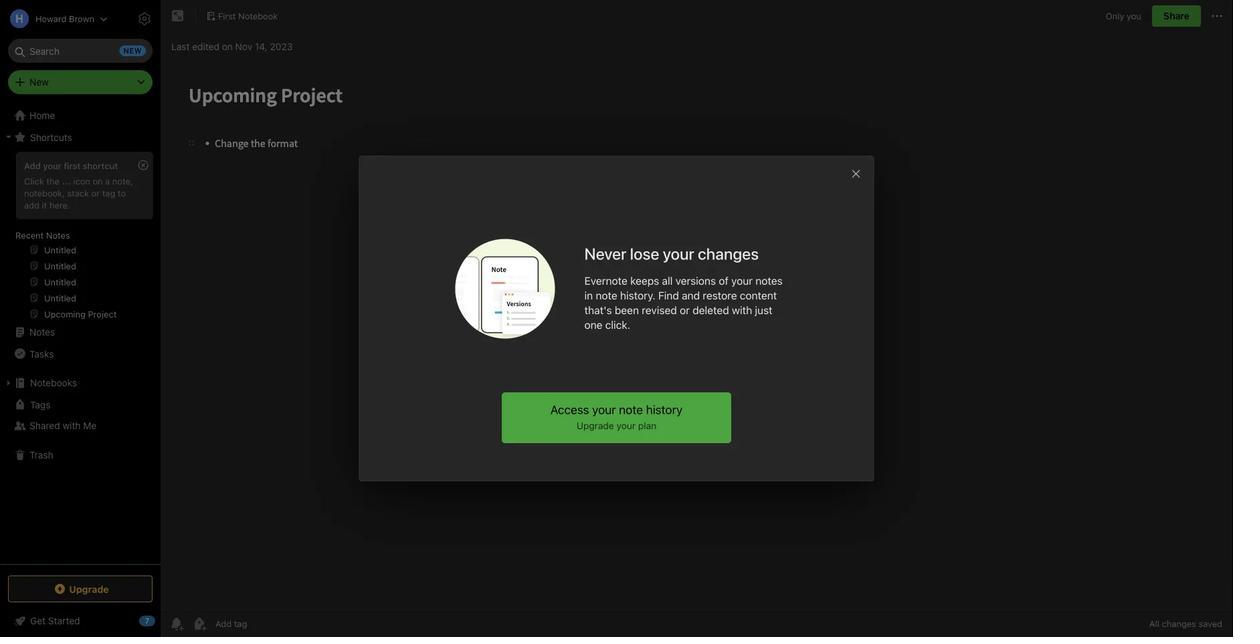 Task type: vqa. For each thing, say whether or not it's contained in the screenshot.
the bottom PAGE
no



Task type: describe. For each thing, give the bounding box(es) containing it.
your up the
[[43, 161, 61, 171]]

note window element
[[161, 0, 1234, 638]]

history.
[[621, 290, 656, 302]]

shortcut
[[83, 161, 118, 171]]

content
[[740, 290, 777, 302]]

nov
[[235, 41, 253, 52]]

your inside evernote keeps all versions of your notes in note history. find and restore content that's been revised or deleted with just one click.
[[732, 275, 753, 288]]

revised
[[642, 304, 677, 317]]

icon on a note, notebook, stack or tag to add it here.
[[24, 176, 133, 210]]

upgrade button
[[8, 576, 153, 603]]

tag
[[102, 188, 115, 198]]

...
[[62, 176, 71, 186]]

expand notebooks image
[[3, 378, 14, 389]]

evernote
[[585, 275, 628, 288]]

deleted
[[693, 304, 730, 317]]

your left plan
[[617, 421, 636, 432]]

share
[[1164, 10, 1190, 21]]

on inside note window "element"
[[222, 41, 233, 52]]

access
[[551, 403, 589, 417]]

all
[[662, 275, 673, 288]]

changes inside note window "element"
[[1163, 620, 1197, 630]]

tags button
[[0, 394, 160, 416]]

me
[[83, 421, 97, 432]]

history
[[646, 403, 683, 417]]

all
[[1150, 620, 1160, 630]]

on inside icon on a note, notebook, stack or tag to add it here.
[[93, 176, 103, 186]]

notes inside group
[[46, 230, 70, 240]]

note inside access your note history upgrade your plan
[[619, 403, 643, 417]]

expand note image
[[170, 8, 186, 24]]

home
[[29, 110, 55, 121]]

stack
[[67, 188, 89, 198]]

icon
[[73, 176, 90, 186]]

here.
[[49, 200, 70, 210]]

access your note history upgrade your plan
[[551, 403, 683, 432]]

add tag image
[[191, 617, 208, 633]]

last edited on nov 14, 2023
[[171, 41, 293, 52]]

saved
[[1199, 620, 1223, 630]]

trash link
[[0, 445, 160, 467]]

just
[[755, 304, 773, 317]]

first notebook button
[[202, 7, 283, 25]]

tasks
[[29, 349, 54, 360]]

Note Editor text field
[[161, 64, 1234, 611]]

Search text field
[[17, 39, 143, 63]]

new button
[[8, 70, 153, 94]]

only
[[1106, 11, 1125, 21]]

it
[[42, 200, 47, 210]]

shortcuts button
[[0, 127, 160, 148]]

evernote keeps all versions of your notes in note history. find and restore content that's been revised or deleted with just one click.
[[585, 275, 783, 332]]

notebook,
[[24, 188, 65, 198]]

in
[[585, 290, 593, 302]]

plan
[[639, 421, 657, 432]]

note,
[[112, 176, 133, 186]]

add
[[24, 161, 41, 171]]

notebooks
[[30, 378, 77, 389]]

a
[[105, 176, 110, 186]]

recent notes
[[15, 230, 70, 240]]

add a reminder image
[[169, 617, 185, 633]]

or inside evernote keeps all versions of your notes in note history. find and restore content that's been revised or deleted with just one click.
[[680, 304, 690, 317]]

first
[[64, 161, 80, 171]]

share button
[[1153, 5, 1202, 27]]

never
[[585, 245, 627, 263]]

1 vertical spatial with
[[63, 421, 81, 432]]

upgrade inside access your note history upgrade your plan
[[577, 421, 614, 432]]

upgrade inside popup button
[[69, 584, 109, 595]]

your right access
[[593, 403, 616, 417]]

keeps
[[631, 275, 660, 288]]



Task type: locate. For each thing, give the bounding box(es) containing it.
or
[[91, 188, 100, 198], [680, 304, 690, 317]]

shared
[[29, 421, 60, 432]]

only you
[[1106, 11, 1142, 21]]

note up plan
[[619, 403, 643, 417]]

click.
[[606, 319, 631, 332]]

first notebook
[[218, 11, 278, 21]]

notebook
[[238, 11, 278, 21]]

lose
[[630, 245, 660, 263]]

you
[[1127, 11, 1142, 21]]

notes
[[46, 230, 70, 240], [29, 327, 55, 338]]

changes up of
[[698, 245, 759, 263]]

2023
[[270, 41, 293, 52]]

1 horizontal spatial note
[[619, 403, 643, 417]]

0 horizontal spatial or
[[91, 188, 100, 198]]

last
[[171, 41, 190, 52]]

versions
[[676, 275, 716, 288]]

0 vertical spatial note
[[596, 290, 618, 302]]

group containing add your first shortcut
[[0, 148, 160, 327]]

your
[[43, 161, 61, 171], [663, 245, 695, 263], [732, 275, 753, 288], [593, 403, 616, 417], [617, 421, 636, 432]]

edited
[[192, 41, 220, 52]]

never lose your changes
[[585, 245, 759, 263]]

notes
[[756, 275, 783, 288]]

note inside evernote keeps all versions of your notes in note history. find and restore content that's been revised or deleted with just one click.
[[596, 290, 618, 302]]

shared with me
[[29, 421, 97, 432]]

upgrade
[[577, 421, 614, 432], [69, 584, 109, 595]]

1 vertical spatial or
[[680, 304, 690, 317]]

tree
[[0, 105, 161, 564]]

or down and
[[680, 304, 690, 317]]

notes up the tasks
[[29, 327, 55, 338]]

the
[[46, 176, 60, 186]]

all changes saved
[[1150, 620, 1223, 630]]

note down evernote in the top of the page
[[596, 290, 618, 302]]

1 vertical spatial on
[[93, 176, 103, 186]]

find
[[659, 290, 679, 302]]

and
[[682, 290, 700, 302]]

group inside tree
[[0, 148, 160, 327]]

1 horizontal spatial with
[[732, 304, 753, 317]]

click
[[24, 176, 44, 186]]

notebooks link
[[0, 373, 160, 394]]

group
[[0, 148, 160, 327]]

first
[[218, 11, 236, 21]]

note
[[596, 290, 618, 302], [619, 403, 643, 417]]

tree containing home
[[0, 105, 161, 564]]

shortcuts
[[30, 132, 72, 143]]

1 horizontal spatial or
[[680, 304, 690, 317]]

tags
[[30, 399, 50, 411]]

settings image
[[137, 11, 153, 27]]

changes right all
[[1163, 620, 1197, 630]]

changes
[[698, 245, 759, 263], [1163, 620, 1197, 630]]

notes right recent
[[46, 230, 70, 240]]

your right of
[[732, 275, 753, 288]]

1 vertical spatial changes
[[1163, 620, 1197, 630]]

click the ...
[[24, 176, 71, 186]]

shared with me link
[[0, 416, 160, 437]]

on left "nov"
[[222, 41, 233, 52]]

of
[[719, 275, 729, 288]]

0 vertical spatial on
[[222, 41, 233, 52]]

with left just
[[732, 304, 753, 317]]

14,
[[255, 41, 268, 52]]

0 vertical spatial changes
[[698, 245, 759, 263]]

that's
[[585, 304, 612, 317]]

None search field
[[17, 39, 143, 63]]

with
[[732, 304, 753, 317], [63, 421, 81, 432]]

on left a
[[93, 176, 103, 186]]

0 horizontal spatial upgrade
[[69, 584, 109, 595]]

1 vertical spatial note
[[619, 403, 643, 417]]

0 horizontal spatial with
[[63, 421, 81, 432]]

0 horizontal spatial on
[[93, 176, 103, 186]]

0 vertical spatial notes
[[46, 230, 70, 240]]

or inside icon on a note, notebook, stack or tag to add it here.
[[91, 188, 100, 198]]

1 horizontal spatial changes
[[1163, 620, 1197, 630]]

0 vertical spatial with
[[732, 304, 753, 317]]

or left tag
[[91, 188, 100, 198]]

0 horizontal spatial note
[[596, 290, 618, 302]]

your up all
[[663, 245, 695, 263]]

1 vertical spatial upgrade
[[69, 584, 109, 595]]

home link
[[0, 105, 161, 127]]

one
[[585, 319, 603, 332]]

been
[[615, 304, 639, 317]]

new
[[29, 77, 49, 88]]

1 horizontal spatial on
[[222, 41, 233, 52]]

trash
[[29, 450, 53, 461]]

0 vertical spatial upgrade
[[577, 421, 614, 432]]

with inside evernote keeps all versions of your notes in note history. find and restore content that's been revised or deleted with just one click.
[[732, 304, 753, 317]]

recent
[[15, 230, 44, 240]]

restore
[[703, 290, 737, 302]]

1 vertical spatial notes
[[29, 327, 55, 338]]

with left me
[[63, 421, 81, 432]]

add your first shortcut
[[24, 161, 118, 171]]

tasks button
[[0, 343, 160, 365]]

on
[[222, 41, 233, 52], [93, 176, 103, 186]]

add
[[24, 200, 39, 210]]

notes link
[[0, 322, 160, 343]]

to
[[118, 188, 126, 198]]

0 vertical spatial or
[[91, 188, 100, 198]]

1 horizontal spatial upgrade
[[577, 421, 614, 432]]

0 horizontal spatial changes
[[698, 245, 759, 263]]



